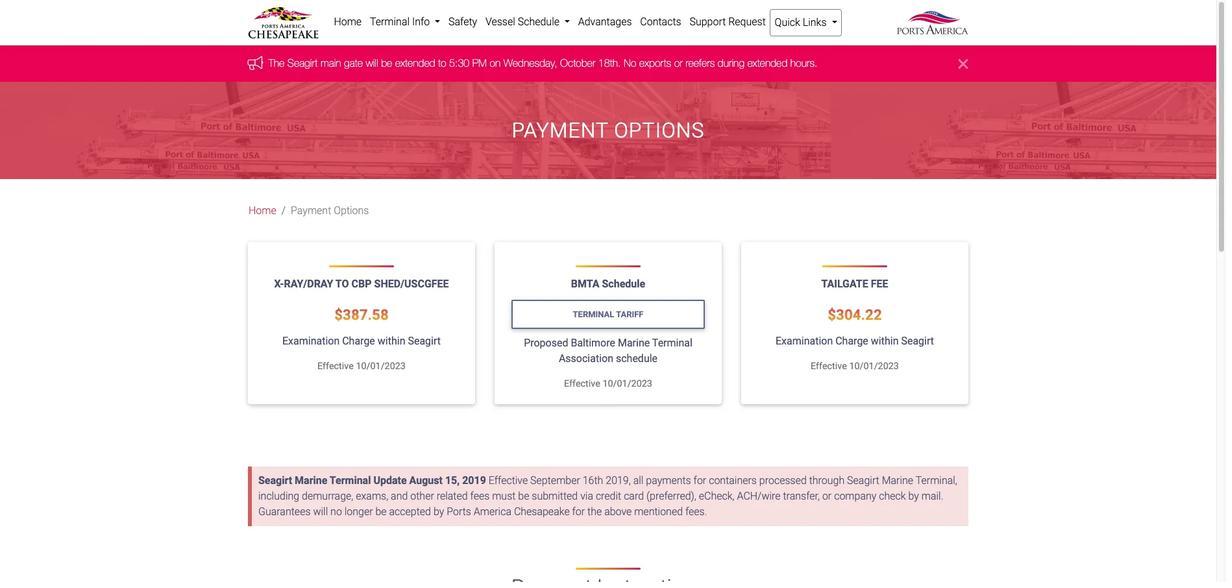 Task type: vqa. For each thing, say whether or not it's contained in the screenshot.
the topmost for
yes



Task type: locate. For each thing, give the bounding box(es) containing it.
examination charge within seagirt down $387.58
[[283, 335, 441, 348]]

1 horizontal spatial or
[[823, 491, 832, 503]]

0 horizontal spatial within
[[378, 335, 406, 348]]

bmta schedule
[[571, 278, 646, 291]]

1 vertical spatial or
[[823, 491, 832, 503]]

advantages link
[[574, 9, 636, 35]]

transfer,
[[784, 491, 820, 503]]

tariff
[[616, 310, 644, 319]]

10/01/2023 down schedule
[[603, 379, 653, 390]]

1 within from the left
[[378, 335, 406, 348]]

0 horizontal spatial examination
[[283, 335, 340, 348]]

examination for $387.58
[[283, 335, 340, 348]]

card
[[624, 491, 644, 503]]

will inside effective september 16th 2019, all payments for containers processed through seagirt marine terminal, including demurrage, exams, and other related fees must be submitted via credit card (preferred), echeck, ach/wire transfer, or company check by mail. guarantees will no longer be accepted by ports america chesapeake for the above mentioned fees.
[[313, 506, 328, 519]]

1 examination charge within seagirt from the left
[[283, 335, 441, 348]]

marine up check
[[883, 475, 914, 487]]

be right "gate"
[[382, 57, 393, 69]]

1 horizontal spatial examination charge within seagirt
[[776, 335, 935, 348]]

effective down $387.58
[[318, 361, 354, 372]]

0 vertical spatial be
[[382, 57, 393, 69]]

0 horizontal spatial schedule
[[518, 16, 560, 28]]

check
[[880, 491, 906, 503]]

seagirt
[[288, 57, 318, 69], [408, 335, 441, 348], [902, 335, 935, 348], [259, 475, 292, 487], [848, 475, 880, 487]]

effective
[[318, 361, 354, 372], [811, 361, 848, 372], [564, 379, 601, 390], [489, 475, 528, 487]]

0 vertical spatial for
[[694, 475, 707, 487]]

charge down $387.58
[[342, 335, 375, 348]]

2 horizontal spatial effective 10/01/2023
[[811, 361, 900, 372]]

support request link
[[686, 9, 770, 35]]

payment
[[512, 118, 609, 143], [291, 205, 331, 217]]

chesapeake
[[514, 506, 570, 519]]

effective down association
[[564, 379, 601, 390]]

ray/dray
[[284, 278, 333, 291]]

effective 10/01/2023
[[318, 361, 406, 372], [811, 361, 900, 372], [564, 379, 653, 390]]

payment options
[[512, 118, 705, 143], [291, 205, 369, 217]]

hours.
[[791, 57, 818, 69]]

marine
[[618, 337, 650, 350], [295, 475, 328, 487], [883, 475, 914, 487]]

and
[[391, 491, 408, 503]]

1 vertical spatial home
[[249, 205, 277, 217]]

baltimore
[[571, 337, 616, 350]]

0 vertical spatial by
[[909, 491, 920, 503]]

2 horizontal spatial marine
[[883, 475, 914, 487]]

fee
[[871, 278, 889, 291]]

extended right during
[[748, 57, 788, 69]]

be
[[382, 57, 393, 69], [518, 491, 530, 503], [376, 506, 387, 519]]

examination down ray/dray
[[283, 335, 340, 348]]

1 horizontal spatial home link
[[330, 9, 366, 35]]

marine up schedule
[[618, 337, 650, 350]]

will inside the seagirt main gate will be extended to 5:30 pm on wednesday, october 18th.  no exports or reefers during extended hours. alert
[[366, 57, 379, 69]]

1 vertical spatial for
[[573, 506, 585, 519]]

0 vertical spatial payment
[[512, 118, 609, 143]]

terminal inside proposed baltimore marine  terminal association schedule
[[653, 337, 693, 350]]

effective 10/01/2023 down $304.22
[[811, 361, 900, 372]]

during
[[719, 57, 745, 69]]

exams,
[[356, 491, 389, 503]]

2019,
[[606, 475, 631, 487]]

the seagirt main gate will be extended to 5:30 pm on wednesday, october 18th.  no exports or reefers during extended hours.
[[269, 57, 818, 69]]

1 vertical spatial be
[[518, 491, 530, 503]]

0 horizontal spatial examination charge within seagirt
[[283, 335, 441, 348]]

x-ray/dray to cbp shed/uscgfee
[[274, 278, 449, 291]]

0 vertical spatial payment options
[[512, 118, 705, 143]]

1 horizontal spatial will
[[366, 57, 379, 69]]

to
[[336, 278, 349, 291]]

ach/wire
[[738, 491, 781, 503]]

no
[[624, 57, 637, 69]]

1 horizontal spatial examination
[[776, 335, 833, 348]]

1 horizontal spatial payment options
[[512, 118, 705, 143]]

0 horizontal spatial will
[[313, 506, 328, 519]]

0 horizontal spatial options
[[334, 205, 369, 217]]

be down exams,
[[376, 506, 387, 519]]

options
[[615, 118, 705, 143], [334, 205, 369, 217]]

1 horizontal spatial within
[[872, 335, 899, 348]]

effective 10/01/2023 down proposed baltimore marine  terminal association schedule
[[564, 379, 653, 390]]

effective 10/01/2023 down $387.58
[[318, 361, 406, 372]]

vessel
[[486, 16, 516, 28]]

update
[[374, 475, 407, 487]]

0 horizontal spatial for
[[573, 506, 585, 519]]

echeck,
[[699, 491, 735, 503]]

by
[[909, 491, 920, 503], [434, 506, 444, 519]]

fees.
[[686, 506, 708, 519]]

company
[[835, 491, 877, 503]]

all
[[634, 475, 644, 487]]

1 horizontal spatial home
[[334, 16, 362, 28]]

will left no at the left bottom of the page
[[313, 506, 328, 519]]

charge down $304.22
[[836, 335, 869, 348]]

or left reefers
[[675, 57, 683, 69]]

1 examination from the left
[[283, 335, 340, 348]]

1 vertical spatial will
[[313, 506, 328, 519]]

1 vertical spatial payment
[[291, 205, 331, 217]]

be right the must
[[518, 491, 530, 503]]

0 horizontal spatial charge
[[342, 335, 375, 348]]

1 vertical spatial schedule
[[602, 278, 646, 291]]

the seagirt main gate will be extended to 5:30 pm on wednesday, october 18th.  no exports or reefers during extended hours. alert
[[0, 46, 1217, 82]]

examination down $304.22
[[776, 335, 833, 348]]

2 within from the left
[[872, 335, 899, 348]]

by left mail.
[[909, 491, 920, 503]]

guarantees
[[259, 506, 311, 519]]

home link
[[330, 9, 366, 35], [249, 204, 277, 219]]

safety link
[[445, 9, 482, 35]]

for left the
[[573, 506, 585, 519]]

0 horizontal spatial 10/01/2023
[[356, 361, 406, 372]]

to
[[439, 57, 447, 69]]

terminal up schedule
[[653, 337, 693, 350]]

terminal
[[370, 16, 410, 28], [573, 310, 615, 319], [653, 337, 693, 350], [330, 475, 371, 487]]

schedule up tariff
[[602, 278, 646, 291]]

terminal up exams,
[[330, 475, 371, 487]]

1 horizontal spatial marine
[[618, 337, 650, 350]]

16th
[[583, 475, 604, 487]]

examination charge within seagirt down $304.22
[[776, 335, 935, 348]]

accepted
[[389, 506, 431, 519]]

will
[[366, 57, 379, 69], [313, 506, 328, 519]]

0 vertical spatial home
[[334, 16, 362, 28]]

2 charge from the left
[[836, 335, 869, 348]]

examination for $304.22
[[776, 335, 833, 348]]

0 vertical spatial options
[[615, 118, 705, 143]]

0 horizontal spatial marine
[[295, 475, 328, 487]]

1 horizontal spatial charge
[[836, 335, 869, 348]]

related
[[437, 491, 468, 503]]

within
[[378, 335, 406, 348], [872, 335, 899, 348]]

mentioned
[[635, 506, 683, 519]]

1 horizontal spatial for
[[694, 475, 707, 487]]

2 horizontal spatial 10/01/2023
[[850, 361, 900, 372]]

0 horizontal spatial or
[[675, 57, 683, 69]]

0 horizontal spatial effective 10/01/2023
[[318, 361, 406, 372]]

terminal tariff
[[573, 310, 644, 319]]

terminal info link
[[366, 9, 445, 35]]

by left ports
[[434, 506, 444, 519]]

5:30
[[450, 57, 470, 69]]

for up the echeck,
[[694, 475, 707, 487]]

will right "gate"
[[366, 57, 379, 69]]

for
[[694, 475, 707, 487], [573, 506, 585, 519]]

effective down $304.22
[[811, 361, 848, 372]]

18th.
[[599, 57, 622, 69]]

no
[[331, 506, 342, 519]]

1 horizontal spatial extended
[[748, 57, 788, 69]]

1 horizontal spatial options
[[615, 118, 705, 143]]

charge
[[342, 335, 375, 348], [836, 335, 869, 348]]

0 horizontal spatial extended
[[396, 57, 436, 69]]

seagirt inside alert
[[288, 57, 318, 69]]

examination
[[283, 335, 340, 348], [776, 335, 833, 348]]

home
[[334, 16, 362, 28], [249, 205, 277, 217]]

schedule right vessel
[[518, 16, 560, 28]]

1 charge from the left
[[342, 335, 375, 348]]

2 examination charge within seagirt from the left
[[776, 335, 935, 348]]

or inside the seagirt main gate will be extended to 5:30 pm on wednesday, october 18th.  no exports or reefers during extended hours. alert
[[675, 57, 683, 69]]

extended left to
[[396, 57, 436, 69]]

schedule for bmta schedule
[[602, 278, 646, 291]]

within down $304.22
[[872, 335, 899, 348]]

august
[[410, 475, 443, 487]]

or down "through"
[[823, 491, 832, 503]]

info
[[412, 16, 430, 28]]

credit
[[596, 491, 622, 503]]

0 vertical spatial schedule
[[518, 16, 560, 28]]

effective up the must
[[489, 475, 528, 487]]

1 horizontal spatial effective 10/01/2023
[[564, 379, 653, 390]]

1 horizontal spatial schedule
[[602, 278, 646, 291]]

10/01/2023 down $387.58
[[356, 361, 406, 372]]

x-
[[274, 278, 284, 291]]

1 vertical spatial by
[[434, 506, 444, 519]]

marine up demurrage,
[[295, 475, 328, 487]]

within for $387.58
[[378, 335, 406, 348]]

1 vertical spatial home link
[[249, 204, 277, 219]]

10/01/2023 for $387.58
[[356, 361, 406, 372]]

submitted
[[532, 491, 578, 503]]

support request
[[690, 16, 766, 28]]

or
[[675, 57, 683, 69], [823, 491, 832, 503]]

10/01/2023 down $304.22
[[850, 361, 900, 372]]

0 horizontal spatial payment
[[291, 205, 331, 217]]

0 vertical spatial or
[[675, 57, 683, 69]]

association
[[559, 353, 614, 365]]

2 examination from the left
[[776, 335, 833, 348]]

1 vertical spatial payment options
[[291, 205, 369, 217]]

0 horizontal spatial by
[[434, 506, 444, 519]]

0 vertical spatial will
[[366, 57, 379, 69]]

within down $387.58
[[378, 335, 406, 348]]



Task type: describe. For each thing, give the bounding box(es) containing it.
pm
[[473, 57, 488, 69]]

demurrage,
[[302, 491, 354, 503]]

effective for schedule
[[564, 379, 601, 390]]

$387.58
[[335, 306, 389, 323]]

reefers
[[686, 57, 716, 69]]

quick
[[775, 16, 801, 29]]

quick links
[[775, 16, 830, 29]]

0 horizontal spatial payment options
[[291, 205, 369, 217]]

shed/uscgfee
[[374, 278, 449, 291]]

schedule
[[616, 353, 658, 365]]

including
[[259, 491, 300, 503]]

contacts
[[641, 16, 682, 28]]

effective 10/01/2023 for $387.58
[[318, 361, 406, 372]]

september
[[531, 475, 581, 487]]

the
[[269, 57, 285, 69]]

request
[[729, 16, 766, 28]]

terminal info
[[370, 16, 433, 28]]

links
[[803, 16, 827, 29]]

october
[[561, 57, 596, 69]]

terminal up baltimore
[[573, 310, 615, 319]]

effective for fee
[[811, 361, 848, 372]]

0 horizontal spatial home link
[[249, 204, 277, 219]]

close image
[[959, 56, 969, 72]]

via
[[581, 491, 594, 503]]

payments
[[646, 475, 692, 487]]

the seagirt main gate will be extended to 5:30 pm on wednesday, october 18th.  no exports or reefers during extended hours. link
[[269, 57, 818, 69]]

marine inside effective september 16th 2019, all payments for containers processed through seagirt marine terminal, including demurrage, exams, and other related fees must be submitted via credit card (preferred), echeck, ach/wire transfer, or company check by mail. guarantees will no longer be accepted by ports america chesapeake for the above mentioned fees.
[[883, 475, 914, 487]]

$304.22
[[828, 306, 883, 323]]

be inside alert
[[382, 57, 393, 69]]

terminal,
[[916, 475, 958, 487]]

1 extended from the left
[[396, 57, 436, 69]]

2019
[[463, 475, 486, 487]]

mail.
[[922, 491, 944, 503]]

on
[[490, 57, 501, 69]]

10/01/2023 for $304.22
[[850, 361, 900, 372]]

through
[[810, 475, 845, 487]]

fees
[[471, 491, 490, 503]]

the
[[588, 506, 602, 519]]

effective september 16th 2019, all payments for containers processed through seagirt marine terminal, including demurrage, exams, and other related fees must be submitted via credit card (preferred), echeck, ach/wire transfer, or company check by mail. guarantees will no longer be accepted by ports america chesapeake for the above mentioned fees.
[[259, 475, 958, 519]]

bullhorn image
[[248, 56, 269, 70]]

tailgate
[[822, 278, 869, 291]]

1 horizontal spatial 10/01/2023
[[603, 379, 653, 390]]

support
[[690, 16, 726, 28]]

exports
[[640, 57, 672, 69]]

wednesday,
[[504, 57, 558, 69]]

(preferred),
[[647, 491, 697, 503]]

effective inside effective september 16th 2019, all payments for containers processed through seagirt marine terminal, including demurrage, exams, and other related fees must be submitted via credit card (preferred), echeck, ach/wire transfer, or company check by mail. guarantees will no longer be accepted by ports america chesapeake for the above mentioned fees.
[[489, 475, 528, 487]]

main
[[321, 57, 342, 69]]

1 horizontal spatial payment
[[512, 118, 609, 143]]

vessel schedule link
[[482, 9, 574, 35]]

vessel schedule
[[486, 16, 562, 28]]

containers
[[709, 475, 757, 487]]

1 vertical spatial options
[[334, 205, 369, 217]]

proposed
[[524, 337, 569, 350]]

other
[[411, 491, 434, 503]]

charge for $387.58
[[342, 335, 375, 348]]

schedule for vessel schedule
[[518, 16, 560, 28]]

2 vertical spatial be
[[376, 506, 387, 519]]

or inside effective september 16th 2019, all payments for containers processed through seagirt marine terminal, including demurrage, exams, and other related fees must be submitted via credit card (preferred), echeck, ach/wire transfer, or company check by mail. guarantees will no longer be accepted by ports america chesapeake for the above mentioned fees.
[[823, 491, 832, 503]]

above
[[605, 506, 632, 519]]

gate
[[345, 57, 363, 69]]

cbp
[[352, 278, 372, 291]]

seagirt inside effective september 16th 2019, all payments for containers processed through seagirt marine terminal, including demurrage, exams, and other related fees must be submitted via credit card (preferred), echeck, ach/wire transfer, or company check by mail. guarantees will no longer be accepted by ports america chesapeake for the above mentioned fees.
[[848, 475, 880, 487]]

2 extended from the left
[[748, 57, 788, 69]]

bmta
[[571, 278, 600, 291]]

terminal tariff link
[[512, 300, 705, 330]]

0 vertical spatial home link
[[330, 9, 366, 35]]

quick links link
[[770, 9, 842, 36]]

1 horizontal spatial by
[[909, 491, 920, 503]]

america
[[474, 506, 512, 519]]

examination charge within seagirt for $304.22
[[776, 335, 935, 348]]

effective 10/01/2023 for $304.22
[[811, 361, 900, 372]]

longer
[[345, 506, 373, 519]]

charge for $304.22
[[836, 335, 869, 348]]

ports
[[447, 506, 471, 519]]

safety
[[449, 16, 478, 28]]

contacts link
[[636, 9, 686, 35]]

terminal left info
[[370, 16, 410, 28]]

must
[[492, 491, 516, 503]]

15,
[[446, 475, 460, 487]]

tailgate fee
[[822, 278, 889, 291]]

0 horizontal spatial home
[[249, 205, 277, 217]]

effective for ray/dray
[[318, 361, 354, 372]]

within for $304.22
[[872, 335, 899, 348]]

proposed baltimore marine  terminal association schedule
[[524, 337, 693, 365]]

seagirt marine terminal update august 15, 2019
[[259, 475, 486, 487]]

processed
[[760, 475, 807, 487]]

marine inside proposed baltimore marine  terminal association schedule
[[618, 337, 650, 350]]

examination charge within seagirt for $387.58
[[283, 335, 441, 348]]

advantages
[[579, 16, 632, 28]]



